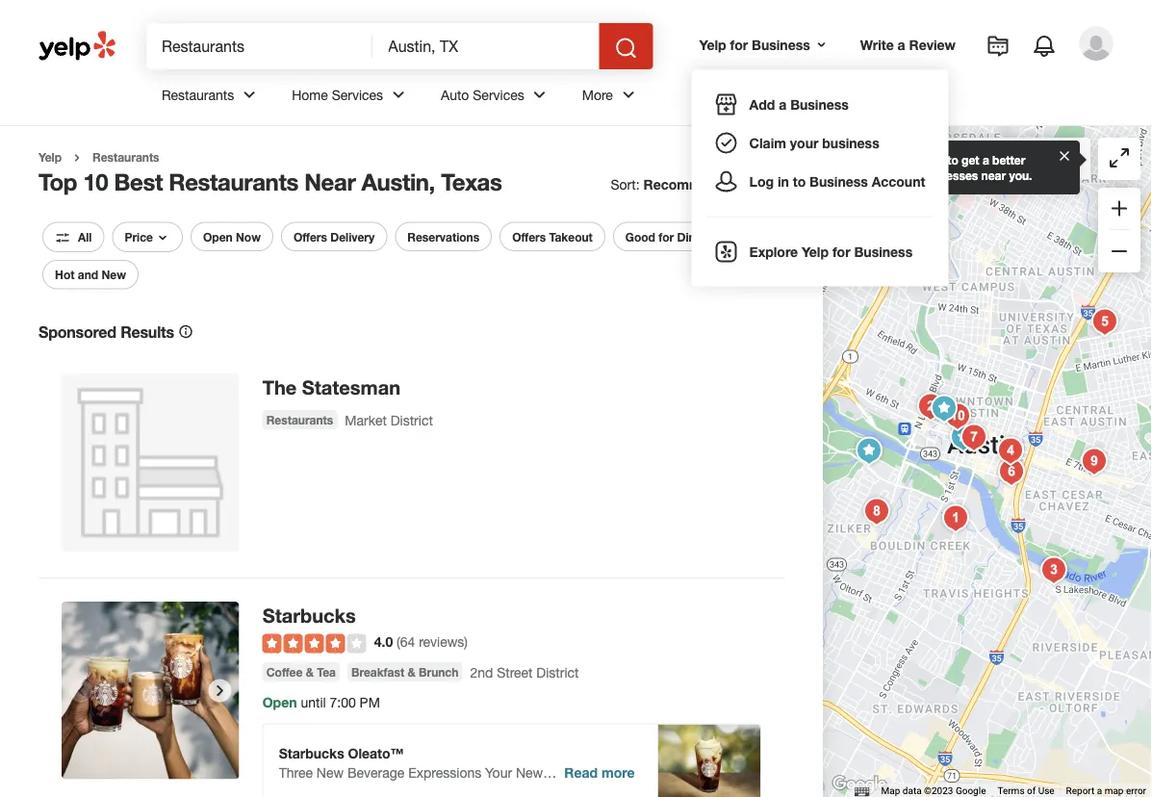 Task type: locate. For each thing, give the bounding box(es) containing it.
2 services from the left
[[473, 87, 525, 103]]

log in to business account
[[750, 173, 926, 189]]

business up claim your business button on the top right of the page
[[791, 96, 849, 112]]

near
[[982, 169, 1007, 182]]

to inside button
[[793, 173, 806, 189]]

a for add
[[779, 96, 787, 112]]

0 vertical spatial coffee
[[267, 666, 303, 679]]

open now button
[[191, 222, 274, 251]]

0 horizontal spatial yelp
[[39, 151, 62, 164]]

coffee & tea button
[[263, 663, 340, 682]]

odd duck image
[[858, 493, 897, 531]]

0 horizontal spatial for
[[659, 230, 674, 244]]

to up businesses
[[948, 153, 959, 167]]

restaurants
[[162, 87, 234, 103], [92, 151, 159, 164], [169, 168, 299, 195], [267, 413, 334, 427]]

restaurants link down "the"
[[263, 410, 337, 429]]

1 vertical spatial coffee
[[547, 765, 587, 781]]

a right add
[[779, 96, 787, 112]]

open left until
[[263, 694, 297, 710]]

0 horizontal spatial district
[[391, 413, 433, 428]]

for
[[731, 37, 749, 52], [659, 230, 674, 244], [833, 244, 851, 260]]

24 friends v2 image
[[715, 170, 738, 193]]

2 & from the left
[[408, 666, 416, 679]]

claim
[[750, 135, 787, 151]]

yelp inside button
[[802, 244, 829, 260]]

1 24 chevron down v2 image from the left
[[238, 83, 261, 106]]

0 horizontal spatial offers
[[294, 230, 327, 244]]

coffee down 4 star rating image
[[267, 666, 303, 679]]

1 offers from the left
[[294, 230, 327, 244]]

for for yelp
[[731, 37, 749, 52]]

0 vertical spatial open
[[203, 230, 233, 244]]

good
[[626, 230, 656, 244]]

delivery
[[331, 230, 375, 244]]

2 horizontal spatial new
[[516, 765, 543, 781]]

chuy's image
[[851, 432, 889, 471]]

1 vertical spatial 16 info v2 image
[[178, 324, 194, 340]]

offers inside offers delivery "button"
[[294, 230, 327, 244]]

restaurants link up "best"
[[92, 151, 159, 164]]

new down starbucks oleato™
[[317, 765, 344, 781]]

1 horizontal spatial services
[[473, 87, 525, 103]]

& left "tea"
[[306, 666, 314, 679]]

price button
[[112, 222, 183, 252]]

starbucks up three
[[279, 745, 344, 761]]

add
[[750, 96, 776, 112]]

yelp up top
[[39, 151, 62, 164]]

a left as at the right
[[983, 153, 990, 167]]

filters group
[[39, 222, 730, 289]]

24 chevron down v2 image
[[387, 83, 410, 106], [617, 83, 640, 106]]

new
[[102, 268, 126, 282], [317, 765, 344, 781], [516, 765, 543, 781]]

1 none field from the left
[[162, 36, 358, 57]]

yelp for business button
[[692, 27, 838, 62]]

16 info v2 image right the results
[[178, 324, 194, 340]]

statesman
[[302, 376, 401, 399]]

map for as
[[1009, 151, 1036, 167]]

for inside the good for dinner button
[[659, 230, 674, 244]]

yelp
[[700, 37, 727, 52], [39, 151, 62, 164], [802, 244, 829, 260]]

restaurants link down 'find' text box
[[146, 69, 277, 125]]

all
[[78, 230, 92, 244]]

1 horizontal spatial &
[[408, 666, 416, 679]]

ritual
[[591, 765, 625, 781]]

coffee inside 'button'
[[267, 666, 303, 679]]

district right street
[[537, 665, 579, 681]]

restaurants up "best"
[[92, 151, 159, 164]]

as
[[992, 151, 1006, 167]]

1 horizontal spatial coffee
[[547, 765, 587, 781]]

hot and new
[[55, 268, 126, 282]]

services right the home
[[332, 87, 383, 103]]

1 vertical spatial to
[[793, 173, 806, 189]]

0 horizontal spatial open
[[203, 230, 233, 244]]

0 horizontal spatial &
[[306, 666, 314, 679]]

the statesman image
[[926, 390, 964, 428]]

none field 'find'
[[162, 36, 358, 57]]

24 add biz v2 image
[[715, 93, 738, 116]]

expand
[[855, 153, 897, 167]]

the
[[900, 153, 917, 167], [896, 169, 914, 182]]

in
[[778, 173, 790, 189]]

tea
[[317, 666, 336, 679]]

search image
[[615, 36, 638, 60]]

district
[[391, 413, 433, 428], [537, 665, 579, 681]]

restaurants down 'find' text box
[[162, 87, 234, 103]]

1 24 chevron down v2 image from the left
[[387, 83, 410, 106]]

map up businesses
[[921, 153, 945, 167]]

None field
[[162, 36, 358, 57], [388, 36, 584, 57]]

24 chevron down v2 image right the auto services
[[528, 83, 552, 106]]

coffee left ritual
[[547, 765, 587, 781]]

1 horizontal spatial 24 chevron down v2 image
[[528, 83, 552, 106]]

0 vertical spatial to
[[948, 153, 959, 167]]

zoom out image
[[1109, 240, 1132, 263]]

the
[[263, 376, 297, 399]]

moonshine patio bar & grill image
[[992, 432, 1031, 471]]

2 horizontal spatial map
[[1105, 786, 1125, 797]]

new right your
[[516, 765, 543, 781]]

©2023
[[925, 786, 954, 797]]

explore yelp for business
[[750, 244, 913, 260]]

1 vertical spatial yelp
[[39, 151, 62, 164]]

a
[[898, 37, 906, 52], [779, 96, 787, 112], [983, 153, 990, 167], [1098, 786, 1103, 797]]

yelp for business
[[700, 37, 811, 52]]

yelp up 24 add biz v2 image
[[700, 37, 727, 52]]

2 24 chevron down v2 image from the left
[[617, 83, 640, 106]]

2 horizontal spatial for
[[833, 244, 851, 260]]

24 chevron down v2 image left auto
[[387, 83, 410, 106]]

24 chevron down v2 image
[[238, 83, 261, 106], [528, 83, 552, 106]]

none field near
[[388, 36, 584, 57]]

yelp for yelp for business
[[700, 37, 727, 52]]

search as map moves
[[946, 151, 1080, 167]]

a right write at the top right of page
[[898, 37, 906, 52]]

next image
[[209, 679, 232, 703]]

report a map error
[[1067, 786, 1147, 797]]

beverage
[[348, 765, 405, 781]]

to right in
[[793, 173, 806, 189]]

1 vertical spatial open
[[263, 694, 297, 710]]

map up "you." in the top of the page
[[1009, 151, 1036, 167]]

Near text field
[[388, 36, 584, 57]]

1 horizontal spatial district
[[537, 665, 579, 681]]

24 chevron down v2 image for restaurants
[[238, 83, 261, 106]]

salty sow image
[[1087, 303, 1125, 341]]

district right market
[[391, 413, 433, 428]]

1 horizontal spatial offers
[[513, 230, 546, 244]]

now
[[236, 230, 261, 244]]

expand the map to get a better look at the businesses near you. tooltip
[[840, 141, 1081, 195]]

1 horizontal spatial for
[[731, 37, 749, 52]]

1 horizontal spatial yelp
[[700, 37, 727, 52]]

restaurants button
[[263, 410, 337, 429]]

offers delivery button
[[281, 222, 387, 251]]

2 24 chevron down v2 image from the left
[[528, 83, 552, 106]]

map data ©2023 google
[[882, 786, 987, 797]]

1 vertical spatial the
[[896, 169, 914, 182]]

24 chevron down v2 image inside "auto services" link
[[528, 83, 552, 106]]

offers
[[294, 230, 327, 244], [513, 230, 546, 244]]

None search field
[[146, 23, 657, 69]]

1 & from the left
[[306, 666, 314, 679]]

services right auto
[[473, 87, 525, 103]]

map
[[882, 786, 901, 797]]

business categories element
[[146, 69, 1114, 125]]

new right and
[[102, 268, 126, 282]]

a inside button
[[779, 96, 787, 112]]

near
[[305, 168, 356, 195]]

& inside 'button'
[[306, 666, 314, 679]]

for up 24 add biz v2 image
[[731, 37, 749, 52]]

map inside expand the map to get a better look at the businesses near you.
[[921, 153, 945, 167]]

0 vertical spatial 16 info v2 image
[[770, 176, 785, 192]]

1 horizontal spatial open
[[263, 694, 297, 710]]

ruby a. image
[[1080, 26, 1114, 61]]

moves
[[1040, 151, 1080, 167]]

0 horizontal spatial new
[[102, 268, 126, 282]]

24 chevron down v2 image down 'find' text box
[[238, 83, 261, 106]]

notifications image
[[1034, 35, 1057, 58]]

restaurants up open now button
[[169, 168, 299, 195]]

yelp inside button
[[700, 37, 727, 52]]

none field up the home
[[162, 36, 358, 57]]

restaurants inside button
[[267, 413, 334, 427]]

terms
[[998, 786, 1025, 797]]

& left 'brunch'
[[408, 666, 416, 679]]

report
[[1067, 786, 1095, 797]]

1 services from the left
[[332, 87, 383, 103]]

pm
[[360, 694, 380, 710]]

24 chevron down v2 image inside home services link
[[387, 83, 410, 106]]

sponsored results
[[39, 322, 174, 341]]

restaurants down "the"
[[267, 413, 334, 427]]

open inside button
[[203, 230, 233, 244]]

0 vertical spatial starbucks
[[263, 604, 356, 627]]

0 horizontal spatial to
[[793, 173, 806, 189]]

street
[[497, 665, 533, 681]]

0 horizontal spatial 16 info v2 image
[[178, 324, 194, 340]]

Find text field
[[162, 36, 358, 57]]

24 yelp for biz v2 image
[[715, 240, 738, 263]]

1618 asian fusion image
[[1035, 551, 1074, 590]]

2nd
[[470, 665, 493, 681]]

offers inside offers takeout button
[[513, 230, 546, 244]]

16 info v2 image down claim
[[770, 176, 785, 192]]

2 offers from the left
[[513, 230, 546, 244]]

the right at
[[896, 169, 914, 182]]

the up the account
[[900, 153, 917, 167]]

0 horizontal spatial 24 chevron down v2 image
[[238, 83, 261, 106]]

open for open now
[[203, 230, 233, 244]]

1 horizontal spatial 24 chevron down v2 image
[[617, 83, 640, 106]]

business down the account
[[855, 244, 913, 260]]

more
[[602, 765, 635, 781]]

2 vertical spatial yelp
[[802, 244, 829, 260]]

report a map error link
[[1067, 786, 1147, 797]]

0 horizontal spatial none field
[[162, 36, 358, 57]]

sort: recommended
[[611, 176, 742, 192]]

& inside button
[[408, 666, 416, 679]]

price
[[125, 230, 153, 244]]

24 chevron down v2 image for more
[[617, 83, 640, 106]]

0 horizontal spatial 24 chevron down v2 image
[[387, 83, 410, 106]]

offers left takeout
[[513, 230, 546, 244]]

0 horizontal spatial coffee
[[267, 666, 303, 679]]

1 horizontal spatial to
[[948, 153, 959, 167]]

read more
[[565, 765, 635, 781]]

new inside button
[[102, 268, 126, 282]]

offers for offers delivery
[[294, 230, 327, 244]]

map left error
[[1105, 786, 1125, 797]]

open left now
[[203, 230, 233, 244]]

account
[[872, 173, 926, 189]]

1 horizontal spatial none field
[[388, 36, 584, 57]]

for inside the yelp for business button
[[731, 37, 749, 52]]

2 none field from the left
[[388, 36, 584, 57]]

expand the map to get a better look at the businesses near you.
[[855, 153, 1033, 182]]

texas
[[441, 168, 502, 195]]

0 vertical spatial district
[[391, 413, 433, 428]]

home services link
[[277, 69, 426, 125]]

0 vertical spatial the
[[900, 153, 917, 167]]

0 horizontal spatial map
[[921, 153, 945, 167]]

starbucks up 4 star rating image
[[263, 604, 356, 627]]

1 horizontal spatial 16 info v2 image
[[770, 176, 785, 192]]

use
[[1039, 786, 1055, 797]]

0 vertical spatial yelp
[[700, 37, 727, 52]]

a right report on the right of page
[[1098, 786, 1103, 797]]

1 vertical spatial starbucks
[[279, 745, 344, 761]]

16 filter v2 image
[[55, 230, 70, 245]]

yelp right explore
[[802, 244, 829, 260]]

1 horizontal spatial map
[[1009, 151, 1036, 167]]

restaurants inside business categories element
[[162, 87, 234, 103]]

coffee
[[267, 666, 303, 679], [547, 765, 587, 781]]

16 info v2 image
[[770, 176, 785, 192], [178, 324, 194, 340]]

for right good
[[659, 230, 674, 244]]

previous image
[[69, 679, 92, 703]]

hot and new button
[[42, 260, 139, 289]]

24 chevron down v2 image right more
[[617, 83, 640, 106]]

0 horizontal spatial services
[[332, 87, 383, 103]]

expand map image
[[1109, 146, 1132, 169]]

sort:
[[611, 176, 640, 192]]

reviews)
[[419, 634, 468, 650]]

offers left delivery
[[294, 230, 327, 244]]

24 chevron down v2 image inside more link
[[617, 83, 640, 106]]

of
[[1028, 786, 1037, 797]]

none field up the auto services
[[388, 36, 584, 57]]

for right explore
[[833, 244, 851, 260]]

group
[[1099, 188, 1141, 273]]

starbucks link
[[263, 604, 356, 627]]

starbucks image
[[945, 419, 983, 457]]

1 horizontal spatial new
[[317, 765, 344, 781]]

explore
[[750, 244, 799, 260]]

expressions
[[409, 765, 482, 781]]

2 horizontal spatial yelp
[[802, 244, 829, 260]]

a for report
[[1098, 786, 1103, 797]]

24 chevron down v2 image inside restaurants link
[[238, 83, 261, 106]]



Task type: describe. For each thing, give the bounding box(es) containing it.
explore yelp for business button
[[708, 233, 934, 271]]

offers delivery
[[294, 230, 375, 244]]

good for dinner button
[[613, 222, 727, 251]]

takeout
[[549, 230, 593, 244]]

16 chevron right v2 image
[[69, 150, 85, 165]]

businesses
[[917, 169, 979, 182]]

claim your business button
[[708, 124, 934, 162]]

home
[[292, 87, 328, 103]]

claim your business
[[750, 135, 880, 151]]

a inside expand the map to get a better look at the businesses near you.
[[983, 153, 990, 167]]

24 chevron down v2 image for auto services
[[528, 83, 552, 106]]

write
[[861, 37, 895, 52]]

map for the
[[921, 153, 945, 167]]

your
[[486, 765, 513, 781]]

at
[[882, 169, 893, 182]]

keyboard shortcuts image
[[855, 787, 870, 797]]

the statesman
[[263, 376, 401, 399]]

10
[[83, 168, 108, 195]]

market district
[[345, 413, 433, 428]]

(64
[[397, 634, 415, 650]]

4 star rating image
[[263, 634, 367, 653]]

open for open until 7:00 pm
[[263, 694, 297, 710]]

get
[[962, 153, 980, 167]]

& for coffee
[[306, 666, 314, 679]]

all button
[[42, 222, 104, 252]]

open now
[[203, 230, 261, 244]]

the statesman link
[[263, 376, 401, 399]]

three new beverage expressions your new coffee ritual
[[279, 765, 625, 781]]

zoom in image
[[1109, 197, 1132, 220]]

red ash image
[[956, 419, 994, 457]]

starbucks for starbucks
[[263, 604, 356, 627]]

open until 7:00 pm
[[263, 694, 380, 710]]

1 vertical spatial restaurants link
[[92, 151, 159, 164]]

breakfast
[[352, 666, 405, 679]]

google image
[[828, 772, 892, 798]]

offers for offers takeout
[[513, 230, 546, 244]]

yelp link
[[39, 151, 62, 164]]

services for auto services
[[473, 87, 525, 103]]

aba - austin image
[[937, 499, 976, 538]]

sponsored
[[39, 322, 116, 341]]

& for breakfast
[[408, 666, 416, 679]]

coffee & tea
[[267, 666, 336, 679]]

recommended
[[644, 176, 742, 192]]

business left 16 chevron down v2 icon
[[752, 37, 811, 52]]

suerte image
[[1076, 443, 1114, 481]]

services for home services
[[332, 87, 383, 103]]

write a review
[[861, 37, 956, 52]]

4.0 (64 reviews)
[[374, 634, 468, 650]]

write a review link
[[853, 27, 964, 62]]

breakfast & brunch button
[[348, 663, 463, 682]]

review
[[910, 37, 956, 52]]

add a business
[[750, 96, 849, 112]]

market
[[345, 413, 387, 428]]

results
[[121, 322, 174, 341]]

business
[[823, 135, 880, 151]]

business down business
[[810, 173, 869, 189]]

user actions element
[[684, 24, 1141, 287]]

search
[[946, 151, 988, 167]]

projects image
[[987, 35, 1010, 58]]

0 vertical spatial restaurants link
[[146, 69, 277, 125]]

log
[[750, 173, 774, 189]]

your
[[791, 135, 819, 151]]

you.
[[1010, 169, 1033, 182]]

16 chevron down v2 image
[[815, 37, 830, 53]]

16 chevron down v2 image
[[155, 230, 170, 245]]

error
[[1127, 786, 1147, 797]]

good for dinner
[[626, 230, 714, 244]]

and
[[78, 268, 98, 282]]

1 vertical spatial district
[[537, 665, 579, 681]]

oleato™
[[348, 745, 404, 761]]

for inside explore yelp for business button
[[833, 244, 851, 260]]

coffee & tea link
[[263, 663, 340, 682]]

read
[[565, 765, 598, 781]]

reservations
[[408, 230, 480, 244]]

4.0
[[374, 634, 393, 650]]

slideshow element
[[62, 602, 240, 780]]

qi austin image
[[912, 388, 951, 426]]

terms of use link
[[998, 786, 1055, 797]]

anthem image
[[993, 453, 1032, 492]]

offers takeout
[[513, 230, 593, 244]]

business inside button
[[855, 244, 913, 260]]

breakfast & brunch
[[352, 666, 459, 679]]

for for good
[[659, 230, 674, 244]]

map region
[[786, 4, 1153, 798]]

7:00
[[330, 694, 356, 710]]

brunch
[[419, 666, 459, 679]]

starbucks for starbucks oleato™
[[279, 745, 344, 761]]

2 vertical spatial restaurants link
[[263, 410, 337, 429]]

log in to business account button
[[708, 162, 934, 201]]

reservations button
[[395, 222, 492, 251]]

more
[[582, 87, 613, 103]]

yelp for yelp link
[[39, 151, 62, 164]]

auto services
[[441, 87, 525, 103]]

recommended button
[[644, 176, 761, 192]]

top 10 best restaurants near austin, texas
[[39, 168, 502, 195]]

auto services link
[[426, 69, 567, 125]]

offers takeout button
[[500, 222, 606, 251]]

austin,
[[362, 168, 435, 195]]

auto
[[441, 87, 469, 103]]

a for write
[[898, 37, 906, 52]]

best
[[114, 168, 163, 195]]

home services
[[292, 87, 383, 103]]

tenten image
[[939, 397, 978, 436]]

24 claim v2 image
[[715, 131, 738, 155]]

google
[[956, 786, 987, 797]]

until
[[301, 694, 326, 710]]

close image
[[1058, 147, 1073, 164]]

look
[[855, 169, 879, 182]]

to inside expand the map to get a better look at the businesses near you.
[[948, 153, 959, 167]]

2nd street district
[[470, 665, 579, 681]]

24 chevron down v2 image for home services
[[387, 83, 410, 106]]

dinner
[[678, 230, 714, 244]]

map for a
[[1105, 786, 1125, 797]]



Task type: vqa. For each thing, say whether or not it's contained in the screenshot.
Directions related to 49
no



